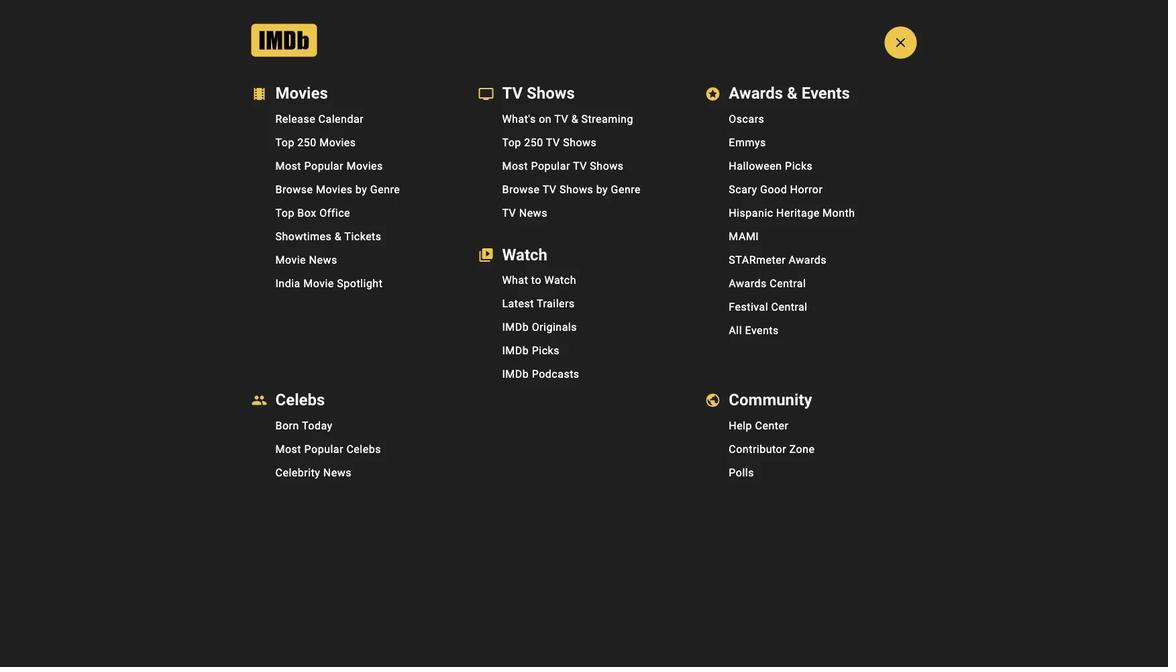 Task type: describe. For each thing, give the bounding box(es) containing it.
all events
[[729, 324, 779, 337]]

250 for tv
[[524, 136, 543, 149]]

help center link
[[694, 414, 921, 437]]

most popular movies
[[276, 160, 383, 172]]

most for most popular celebs
[[276, 443, 301, 455]]

what's on tv & streaming link
[[467, 107, 694, 131]]

oscars link
[[694, 107, 921, 131]]

tv for on
[[555, 113, 569, 125]]

tv news
[[502, 207, 548, 219]]

latest trailers
[[502, 297, 575, 310]]

everything everywhere all at once
[[171, 257, 654, 295]]

top box office link
[[241, 201, 467, 225]]

user reviews button
[[718, 236, 773, 250]]

what to watch
[[502, 274, 577, 287]]

tv for popular
[[573, 160, 587, 172]]

hispanic
[[729, 207, 774, 219]]

browse movies by genre
[[276, 183, 400, 196]]

10
[[801, 277, 813, 290]]

1 vertical spatial movie
[[304, 277, 334, 290]]

horror
[[790, 183, 823, 196]]

1 horizontal spatial awards
[[789, 254, 827, 266]]

heritage
[[777, 207, 820, 219]]

imdb podcasts
[[502, 368, 580, 381]]

trailers
[[537, 297, 575, 310]]

top for top 250 movies
[[276, 136, 295, 149]]

what to watch link
[[467, 269, 694, 292]]

imdb for imdb picks
[[502, 344, 529, 357]]

good
[[760, 183, 787, 196]]

most popular tv shows link
[[467, 154, 694, 178]]

scary
[[729, 183, 757, 196]]

jamie lee curtis, michelle yeoh, james hong, ke huy quan, and stephanie hsu in everything everywhere all at once (2022) image
[[171, 315, 358, 591]]

mami link
[[694, 225, 921, 248]]

news for tv news
[[519, 207, 548, 219]]

help center
[[729, 419, 789, 432]]

contributor zone link
[[694, 437, 921, 461]]

most popular movies link
[[241, 154, 467, 178]]

india movie spotlight link
[[241, 272, 467, 295]]

tv inside browse tv shows by genre link
[[543, 183, 557, 196]]

release
[[276, 113, 316, 125]]

1 genre from the left
[[370, 183, 400, 196]]

top 250 tv shows link
[[467, 131, 694, 154]]

month
[[823, 207, 855, 219]]

born today
[[276, 419, 333, 432]]

top for top box office
[[276, 207, 295, 219]]

podcasts
[[532, 368, 580, 381]]

most popular tv shows
[[502, 160, 624, 172]]

popular down today
[[304, 443, 344, 455]]

7.8
[[775, 275, 794, 291]]

contributor zone
[[729, 443, 815, 455]]

picks for imdb picks
[[532, 344, 560, 357]]

/
[[796, 277, 801, 290]]

a chinese immigrant is swept up in an insane adventure, where she alone can save the world by exploring other universes connecting with the lives she could have led. image
[[360, 314, 855, 593]]

browse for news
[[502, 183, 540, 196]]

menu containing release calendar
[[241, 107, 467, 295]]

showtimes
[[276, 230, 332, 243]]

menu button
[[211, 8, 276, 30]]

streaming
[[582, 113, 634, 125]]

485k
[[775, 291, 794, 300]]

central for awards central
[[770, 277, 806, 290]]

imdb picks link
[[467, 339, 694, 362]]

tickets
[[345, 230, 382, 243]]

browse tv shows by genre link
[[467, 178, 694, 201]]

showtimes & tickets
[[276, 230, 382, 243]]

popular for tv
[[531, 160, 570, 172]]

office
[[320, 207, 350, 219]]

all for all events
[[729, 324, 742, 337]]

scary good horror link
[[694, 178, 921, 201]]

watchlist
[[864, 13, 905, 24]]

news for movie news
[[309, 254, 337, 266]]

popular for movies
[[304, 160, 344, 172]]

0 vertical spatial movie
[[276, 254, 306, 266]]

what's on tv & streaming
[[502, 113, 634, 125]]

festival central link
[[694, 295, 921, 319]]

all for all
[[289, 13, 301, 24]]

celebrity news
[[276, 466, 352, 479]]

tv inside tv news link
[[502, 207, 516, 219]]

awards central link
[[694, 272, 921, 295]]

arrow drop down image
[[301, 11, 317, 27]]

top box office
[[276, 207, 350, 219]]

browse movies by genre link
[[241, 178, 467, 201]]

originals
[[532, 321, 577, 334]]

2 vertical spatial shows
[[560, 183, 593, 196]]

top for top 250 tv shows
[[502, 136, 521, 149]]

movie news
[[276, 254, 337, 266]]

menu containing what's on tv & streaming
[[467, 107, 694, 225]]

box
[[298, 207, 317, 219]]

imdb rating
[[751, 262, 815, 272]]

all events link
[[694, 319, 921, 342]]

latest trailers link
[[467, 292, 694, 315]]

starmeter awards link
[[694, 248, 921, 272]]

today
[[302, 419, 333, 432]]

emmys
[[729, 136, 766, 149]]

picks for halloween picks
[[785, 160, 813, 172]]

to
[[531, 274, 542, 287]]

watch official trailer element
[[360, 314, 855, 592]]

shows for top 250 tv shows
[[563, 136, 597, 149]]



Task type: locate. For each thing, give the bounding box(es) containing it.
2 genre from the left
[[611, 183, 641, 196]]

menu
[[241, 13, 265, 24]]

top inside top 250 tv shows link
[[502, 136, 521, 149]]

tv down on
[[546, 136, 560, 149]]

hispanic heritage month link
[[694, 201, 921, 225]]

tv right on
[[555, 113, 569, 125]]

starmeter awards
[[729, 254, 827, 266]]

0 horizontal spatial by
[[356, 183, 367, 196]]

movie
[[276, 254, 306, 266], [304, 277, 334, 290]]

watch
[[545, 274, 577, 287]]

imdb down latest
[[502, 321, 529, 334]]

festival
[[729, 301, 769, 313]]

0 vertical spatial picks
[[785, 160, 813, 172]]

genre down most popular movies link on the left top
[[370, 183, 400, 196]]

most
[[276, 160, 301, 172], [502, 160, 528, 172], [276, 443, 301, 455]]

imdb
[[751, 262, 775, 272], [502, 321, 529, 334], [502, 344, 529, 357], [502, 368, 529, 381]]

None field
[[321, 8, 727, 29]]

top down release
[[276, 136, 295, 149]]

news down most popular celebs
[[323, 466, 352, 479]]

most for most popular movies
[[276, 160, 301, 172]]

1 by from the left
[[356, 183, 367, 196]]

0 horizontal spatial awards
[[729, 277, 767, 290]]

movie down movie news at the top
[[304, 277, 334, 290]]

imdb podcasts link
[[467, 362, 694, 386]]

shows for most popular tv shows
[[590, 160, 624, 172]]

top inside top 250 movies link
[[276, 136, 295, 149]]

browse
[[276, 183, 313, 196], [502, 183, 540, 196]]

born
[[276, 419, 299, 432]]

& up top 250 tv shows link
[[572, 113, 579, 125]]

tv inside the what's on tv & streaming link
[[555, 113, 569, 125]]

movies up 'browse movies by genre' link
[[347, 160, 383, 172]]

awards
[[789, 254, 827, 266], [729, 277, 767, 290]]

popular
[[304, 160, 344, 172], [531, 160, 570, 172], [304, 443, 344, 455]]

0 vertical spatial all
[[289, 13, 301, 24]]

tv down the most popular tv shows
[[543, 183, 557, 196]]

oscars
[[729, 113, 765, 125]]

news down browse tv shows by genre
[[519, 207, 548, 219]]

all left events
[[729, 324, 742, 337]]

by
[[356, 183, 367, 196], [596, 183, 608, 196]]

movies for most popular movies
[[347, 160, 383, 172]]

popular down the top 250 movies
[[304, 160, 344, 172]]

rating
[[779, 262, 815, 272]]

latest
[[502, 297, 534, 310]]

polls
[[729, 466, 754, 479]]

1 vertical spatial all
[[499, 257, 536, 295]]

zone
[[790, 443, 815, 455]]

on
[[539, 113, 552, 125]]

1 horizontal spatial genre
[[611, 183, 641, 196]]

1 vertical spatial news
[[309, 254, 337, 266]]

showtimes & tickets link
[[241, 225, 467, 248]]

imdb for imdb podcasts
[[502, 368, 529, 381]]

tv inside "most popular tv shows" link
[[573, 160, 587, 172]]

once
[[580, 257, 654, 295]]

250 down on
[[524, 136, 543, 149]]

tv news link
[[467, 201, 694, 225]]

release calendar
[[276, 113, 364, 125]]

india
[[276, 277, 301, 290]]

none field inside the all search field
[[321, 8, 727, 29]]

spotlight
[[337, 277, 383, 290]]

all inside button
[[289, 13, 301, 24]]

1 horizontal spatial by
[[596, 183, 608, 196]]

1 250 from the left
[[298, 136, 317, 149]]

menu containing oscars
[[694, 107, 921, 342]]

1 vertical spatial picks
[[532, 344, 560, 357]]

central up 485k
[[770, 277, 806, 290]]

central for festival central
[[772, 301, 808, 313]]

0 horizontal spatial browse
[[276, 183, 313, 196]]

festival central
[[729, 301, 808, 313]]

by down most popular movies link on the left top
[[356, 183, 367, 196]]

top 250 tv shows
[[502, 136, 597, 149]]

browse tv shows by genre
[[502, 183, 641, 196]]

shows up browse tv shows by genre link
[[590, 160, 624, 172]]

picks up imdb podcasts
[[532, 344, 560, 357]]

release calendar link
[[241, 107, 467, 131]]

all right menu
[[289, 13, 301, 24]]

7.8 / 10 485k
[[775, 275, 813, 300]]

2 browse from the left
[[502, 183, 540, 196]]

halloween picks link
[[694, 154, 921, 178]]

starmeter
[[729, 254, 786, 266]]

celebrity news link
[[241, 461, 467, 484]]

0 vertical spatial shows
[[563, 136, 597, 149]]

menu containing what to watch
[[467, 269, 694, 386]]

250 for movies
[[298, 136, 317, 149]]

0 horizontal spatial picks
[[532, 344, 560, 357]]

movies up office in the left of the page
[[316, 183, 353, 196]]

2 horizontal spatial all
[[729, 324, 742, 337]]

imdb for imdb originals
[[502, 321, 529, 334]]

most popular celebs link
[[241, 437, 467, 461]]

tv up browse tv shows by genre link
[[573, 160, 587, 172]]

most down the top 250 movies
[[276, 160, 301, 172]]

halloween
[[729, 160, 782, 172]]

250 down release
[[298, 136, 317, 149]]

0 horizontal spatial &
[[335, 230, 342, 243]]

user reviews
[[718, 237, 773, 248]]

1 horizontal spatial picks
[[785, 160, 813, 172]]

menu containing help center
[[694, 414, 921, 484]]

central
[[770, 277, 806, 290], [772, 301, 808, 313]]

menu
[[241, 107, 467, 295], [467, 107, 694, 225], [694, 107, 921, 342], [467, 269, 694, 386], [241, 414, 467, 484], [694, 414, 921, 484]]

everything
[[171, 257, 320, 295]]

browse for box
[[276, 183, 313, 196]]

all button
[[281, 8, 321, 30]]

top inside 'top box office' link
[[276, 207, 295, 219]]

picks inside imdb picks link
[[532, 344, 560, 357]]

imdb down "imdb picks"
[[502, 368, 529, 381]]

emmys link
[[694, 131, 921, 154]]

top 250 movies
[[276, 136, 356, 149]]

awards up festival
[[729, 277, 767, 290]]

hispanic heritage month
[[729, 207, 855, 219]]

& inside "link"
[[335, 230, 342, 243]]

watchlist button
[[839, 7, 916, 31]]

news down "showtimes & tickets" on the top left
[[309, 254, 337, 266]]

menu containing born today
[[241, 414, 467, 484]]

imdb up awards central at right
[[751, 262, 775, 272]]

imdb down imdb originals
[[502, 344, 529, 357]]

genre up tv news link
[[611, 183, 641, 196]]

0 vertical spatial news
[[519, 207, 548, 219]]

tv inside top 250 tv shows link
[[546, 136, 560, 149]]

All search field
[[281, 8, 765, 30]]

1 vertical spatial movies
[[347, 160, 383, 172]]

born today link
[[241, 414, 467, 437]]

awards central
[[729, 277, 806, 290]]

movies for top 250 movies
[[320, 136, 356, 149]]

0 horizontal spatial genre
[[370, 183, 400, 196]]

2 250 from the left
[[524, 136, 543, 149]]

movies down calendar
[[320, 136, 356, 149]]

most down top 250 tv shows
[[502, 160, 528, 172]]

most for most popular tv shows
[[502, 160, 528, 172]]

0 horizontal spatial 250
[[298, 136, 317, 149]]

imdb picks
[[502, 344, 560, 357]]

Search IMDb text field
[[321, 8, 727, 29]]

polls link
[[694, 461, 921, 484]]

0 vertical spatial movies
[[320, 136, 356, 149]]

1 horizontal spatial &
[[572, 113, 579, 125]]

most popular celebs
[[276, 443, 381, 455]]

1 horizontal spatial all
[[499, 257, 536, 295]]

movie news link
[[241, 248, 467, 272]]

top down what's in the left of the page
[[502, 136, 521, 149]]

top left box
[[276, 207, 295, 219]]

halloween picks
[[729, 160, 813, 172]]

0 vertical spatial &
[[572, 113, 579, 125]]

genre
[[370, 183, 400, 196], [611, 183, 641, 196]]

top 250 movies link
[[241, 131, 467, 154]]

imdb originals link
[[467, 315, 694, 339]]

1 vertical spatial awards
[[729, 277, 767, 290]]

2 vertical spatial all
[[729, 324, 742, 337]]

1 vertical spatial &
[[335, 230, 342, 243]]

2 by from the left
[[596, 183, 608, 196]]

2 vertical spatial movies
[[316, 183, 353, 196]]

all up latest
[[499, 257, 536, 295]]

top
[[276, 136, 295, 149], [502, 136, 521, 149], [276, 207, 295, 219]]

celebrity
[[276, 466, 320, 479]]

close navigation drawer image
[[893, 34, 909, 51]]

india movie spotlight
[[276, 277, 383, 290]]

tv for 250
[[546, 136, 560, 149]]

imdb originals
[[502, 321, 577, 334]]

2 vertical spatial news
[[323, 466, 352, 479]]

contributor
[[729, 443, 787, 455]]

central down 485k
[[772, 301, 808, 313]]

calendar
[[319, 113, 364, 125]]

awards up 10
[[789, 254, 827, 266]]

picks up horror
[[785, 160, 813, 172]]

1 horizontal spatial browse
[[502, 183, 540, 196]]

browse up box
[[276, 183, 313, 196]]

1 horizontal spatial 250
[[524, 136, 543, 149]]

1 browse from the left
[[276, 183, 313, 196]]

movie up india
[[276, 254, 306, 266]]

what
[[502, 274, 528, 287]]

imdb for imdb rating
[[751, 262, 775, 272]]

tv down browse tv shows by genre
[[502, 207, 516, 219]]

1 vertical spatial central
[[772, 301, 808, 313]]

picks inside halloween picks link
[[785, 160, 813, 172]]

by up tv news link
[[596, 183, 608, 196]]

user
[[718, 237, 738, 248]]

popular down top 250 tv shows
[[531, 160, 570, 172]]

everywhere
[[328, 257, 491, 295]]

shows up "most popular tv shows" link
[[563, 136, 597, 149]]

events
[[745, 324, 779, 337]]

most down born
[[276, 443, 301, 455]]

0 vertical spatial central
[[770, 277, 806, 290]]

1 vertical spatial shows
[[590, 160, 624, 172]]

celebs
[[347, 443, 381, 455]]

what's
[[502, 113, 536, 125]]

browse up tv news
[[502, 183, 540, 196]]

group
[[360, 314, 855, 593], [171, 314, 358, 592], [757, 634, 834, 667], [757, 634, 834, 667], [839, 634, 916, 667], [839, 634, 916, 667]]

help
[[729, 419, 752, 432]]

0 horizontal spatial all
[[289, 13, 301, 24]]

250
[[298, 136, 317, 149], [524, 136, 543, 149]]

mami
[[729, 230, 759, 243]]

shows up tv news link
[[560, 183, 593, 196]]

news for celebrity news
[[323, 466, 352, 479]]

& down office in the left of the page
[[335, 230, 342, 243]]

shows
[[563, 136, 597, 149], [590, 160, 624, 172], [560, 183, 593, 196]]

0 vertical spatial awards
[[789, 254, 827, 266]]

&
[[572, 113, 579, 125], [335, 230, 342, 243]]

video player application
[[360, 314, 855, 592]]



Task type: vqa. For each thing, say whether or not it's contained in the screenshot.
User at the top right of the page
yes



